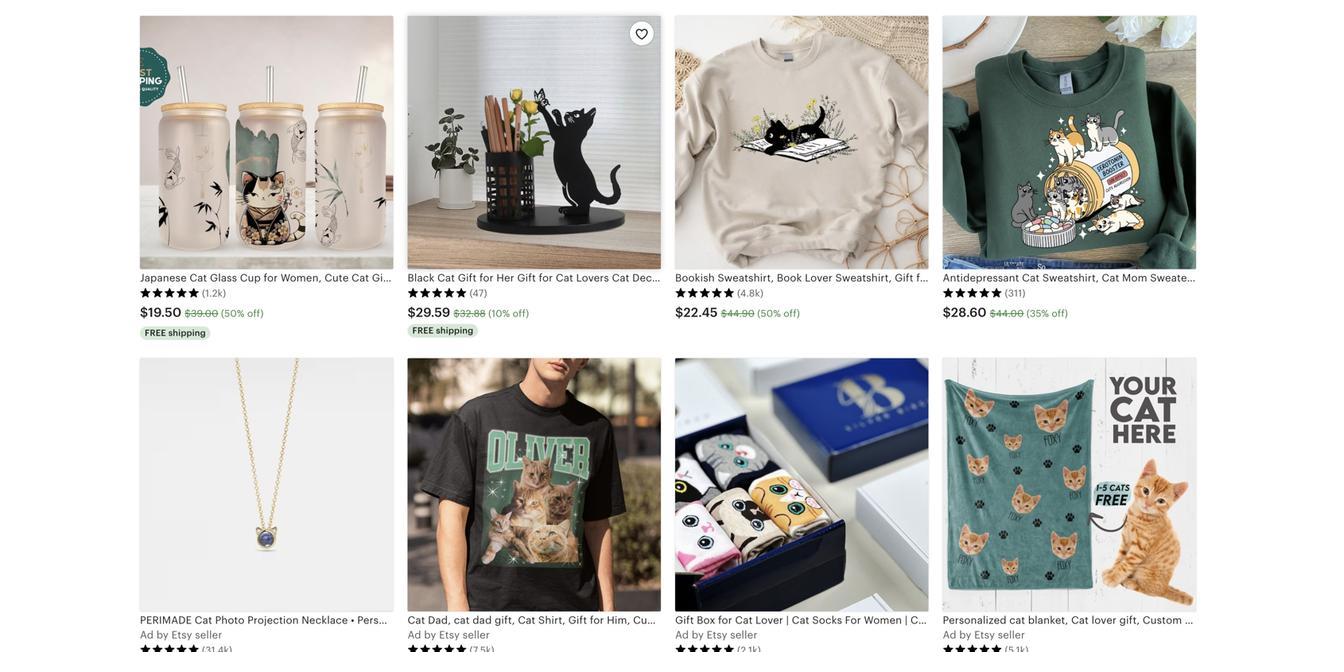 Task type: locate. For each thing, give the bounding box(es) containing it.
free down 29.59
[[412, 326, 434, 336]]

a d b y etsy seller for the cat dad, cat dad gift, cat shirt, gift for him, custom cat shirt, gifts for dad, cat gifts, cat lover gift, funny cat shirt, cat tshirt image
[[408, 629, 490, 641]]

$ right 28.60
[[990, 308, 996, 319]]

b for the cat dad, cat dad gift, cat shirt, gift for him, custom cat shirt, gifts for dad, cat gifts, cat lover gift, funny cat shirt, cat tshirt image
[[424, 629, 431, 641]]

free shipping
[[145, 328, 206, 338]]

(1.2k)
[[202, 288, 226, 299]]

$ right 19.50 on the top left
[[185, 308, 191, 319]]

(50%
[[221, 308, 245, 319], [757, 308, 781, 319]]

39.00
[[191, 308, 218, 319]]

3 a d b y etsy seller from the left
[[675, 629, 757, 641]]

b
[[156, 629, 163, 641], [424, 629, 431, 641], [692, 629, 698, 641], [959, 629, 966, 641]]

2 (50% from the left
[[757, 308, 781, 319]]

1 horizontal spatial free
[[412, 326, 434, 336]]

(50% down (1.2k)
[[221, 308, 245, 319]]

a d b y etsy seller for personalized cat blanket, cat lover gift, custom photo blanket, pet photo blanket, photo blanket customized, cat dad gift, cat mom gift
[[943, 629, 1025, 641]]

off) inside $ 22.45 $ 44.90 (50% off)
[[784, 308, 800, 319]]

1 d from the left
[[147, 629, 154, 641]]

1 horizontal spatial shipping
[[436, 326, 473, 336]]

off) inside $ 19.50 $ 39.00 (50% off)
[[247, 308, 264, 319]]

2 etsy from the left
[[439, 629, 460, 641]]

off) right (10%
[[513, 308, 529, 319]]

1 b from the left
[[156, 629, 163, 641]]

2 d from the left
[[415, 629, 421, 641]]

off)
[[247, 308, 264, 319], [513, 308, 529, 319], [784, 308, 800, 319], [1052, 308, 1068, 319]]

2 a from the left
[[408, 629, 415, 641]]

a d b y etsy seller
[[140, 629, 222, 641], [408, 629, 490, 641], [675, 629, 757, 641], [943, 629, 1025, 641]]

cat dad, cat dad gift, cat shirt, gift for him, custom cat shirt, gifts for dad, cat gifts, cat lover gift, funny cat shirt, cat tshirt image
[[408, 358, 661, 612]]

4 b from the left
[[959, 629, 966, 641]]

seller for 'gift box for cat lover | cat socks for women | cat mom | cat socks | friendship birthday box for cat mom | cat gifts for women | christmas' image
[[730, 629, 757, 641]]

0 horizontal spatial (50%
[[221, 308, 245, 319]]

japanese cat glass cup for women, cute cat gifts for women, japanese cat frosted can, cat lover iced coffee can, cat frosted glass can image
[[140, 16, 393, 269]]

2 off) from the left
[[513, 308, 529, 319]]

off) right 39.00
[[247, 308, 264, 319]]

1 etsy from the left
[[171, 629, 192, 641]]

1 a d b y etsy seller from the left
[[140, 629, 222, 641]]

2 b from the left
[[424, 629, 431, 641]]

off) right the 44.90
[[784, 308, 800, 319]]

y for 'gift box for cat lover | cat socks for women | cat mom | cat socks | friendship birthday box for cat mom | cat gifts for women | christmas' image
[[698, 629, 704, 641]]

bookish sweatshirt, book lover sweatshirt, gift for cat lover, cute cat book sweatshirt, librarian gifts for women, floral cat sweatshirt image
[[675, 16, 928, 269]]

$ right 29.59
[[454, 308, 460, 319]]

1 off) from the left
[[247, 308, 264, 319]]

3 off) from the left
[[784, 308, 800, 319]]

seller
[[195, 629, 222, 641], [463, 629, 490, 641], [730, 629, 757, 641], [998, 629, 1025, 641]]

shipping inside $ 29.59 $ 32.88 (10% off) free shipping
[[436, 326, 473, 336]]

$ 22.45 $ 44.90 (50% off)
[[675, 305, 800, 320]]

a d b y etsy seller for 'gift box for cat lover | cat socks for women | cat mom | cat socks | friendship birthday box for cat mom | cat gifts for women | christmas' image
[[675, 629, 757, 641]]

etsy
[[171, 629, 192, 641], [439, 629, 460, 641], [707, 629, 727, 641], [974, 629, 995, 641]]

shipping
[[436, 326, 473, 336], [168, 328, 206, 338]]

4 a d b y etsy seller from the left
[[943, 629, 1025, 641]]

3 seller from the left
[[730, 629, 757, 641]]

(50% inside $ 22.45 $ 44.90 (50% off)
[[757, 308, 781, 319]]

$ right 22.45
[[721, 308, 727, 319]]

$
[[140, 305, 148, 320], [408, 305, 416, 320], [675, 305, 683, 320], [943, 305, 951, 320], [185, 308, 191, 319], [454, 308, 460, 319], [721, 308, 727, 319], [990, 308, 996, 319]]

free
[[412, 326, 434, 336], [145, 328, 166, 338]]

2 seller from the left
[[463, 629, 490, 641]]

shipping down $ 19.50 $ 39.00 (50% off)
[[168, 328, 206, 338]]

a for personalized cat blanket, cat lover gift, custom photo blanket, pet photo blanket, photo blanket customized, cat dad gift, cat mom gift
[[943, 629, 950, 641]]

4 d from the left
[[950, 629, 956, 641]]

(50% inside $ 19.50 $ 39.00 (50% off)
[[221, 308, 245, 319]]

seller for personalized cat blanket, cat lover gift, custom photo blanket, pet photo blanket, photo blanket customized, cat dad gift, cat mom gift
[[998, 629, 1025, 641]]

0 horizontal spatial free
[[145, 328, 166, 338]]

$ 29.59 $ 32.88 (10% off) free shipping
[[408, 305, 529, 336]]

(50% down "(4.8k)"
[[757, 308, 781, 319]]

$ up free shipping
[[140, 305, 148, 320]]

44.00
[[996, 308, 1024, 319]]

1 (50% from the left
[[221, 308, 245, 319]]

$ 19.50 $ 39.00 (50% off)
[[140, 305, 264, 320]]

4 a from the left
[[943, 629, 950, 641]]

free inside $ 29.59 $ 32.88 (10% off) free shipping
[[412, 326, 434, 336]]

3 b from the left
[[692, 629, 698, 641]]

1 seller from the left
[[195, 629, 222, 641]]

2 a d b y etsy seller from the left
[[408, 629, 490, 641]]

off) for 28.60
[[1052, 308, 1068, 319]]

5 out of 5 stars image
[[140, 287, 200, 298], [408, 287, 467, 298], [675, 287, 735, 298], [943, 287, 1002, 298], [140, 644, 200, 652], [408, 644, 467, 652], [675, 644, 735, 652], [943, 644, 1002, 652]]

d
[[147, 629, 154, 641], [415, 629, 421, 641], [682, 629, 689, 641], [950, 629, 956, 641]]

etsy for personalized cat blanket, cat lover gift, custom photo blanket, pet photo blanket, photo blanket customized, cat dad gift, cat mom gift
[[974, 629, 995, 641]]

shipping down 32.88
[[436, 326, 473, 336]]

4 off) from the left
[[1052, 308, 1068, 319]]

y for personalized cat blanket, cat lover gift, custom photo blanket, pet photo blanket, photo blanket customized, cat dad gift, cat mom gift
[[966, 629, 971, 641]]

2 y from the left
[[431, 629, 436, 641]]

(50% for 19.50
[[221, 308, 245, 319]]

(35%
[[1026, 308, 1049, 319]]

4 y from the left
[[966, 629, 971, 641]]

$ inside $ 19.50 $ 39.00 (50% off)
[[185, 308, 191, 319]]

3 a from the left
[[675, 629, 682, 641]]

free down 19.50 on the top left
[[145, 328, 166, 338]]

black cat gift for her gift for cat lovers cat decor for home cute cat pen holder cat lover gift pencil holder office desk accessories image
[[408, 16, 661, 269]]

y for the cat dad, cat dad gift, cat shirt, gift for him, custom cat shirt, gifts for dad, cat gifts, cat lover gift, funny cat shirt, cat tshirt image
[[431, 629, 436, 641]]

3 y from the left
[[698, 629, 704, 641]]

1 horizontal spatial (50%
[[757, 308, 781, 319]]

off) inside $ 29.59 $ 32.88 (10% off) free shipping
[[513, 308, 529, 319]]

y
[[163, 629, 169, 641], [431, 629, 436, 641], [698, 629, 704, 641], [966, 629, 971, 641]]

3 etsy from the left
[[707, 629, 727, 641]]

4 etsy from the left
[[974, 629, 995, 641]]

3 d from the left
[[682, 629, 689, 641]]

off) right (35%
[[1052, 308, 1068, 319]]

off) for 19.50
[[247, 308, 264, 319]]

4 seller from the left
[[998, 629, 1025, 641]]

a
[[140, 629, 147, 641], [408, 629, 415, 641], [675, 629, 682, 641], [943, 629, 950, 641]]

(311)
[[1005, 288, 1025, 299]]

1 y from the left
[[163, 629, 169, 641]]

off) inside $ 28.60 $ 44.00 (35% off)
[[1052, 308, 1068, 319]]



Task type: vqa. For each thing, say whether or not it's contained in the screenshot.
design
no



Task type: describe. For each thing, give the bounding box(es) containing it.
22.45
[[683, 305, 718, 320]]

0 horizontal spatial shipping
[[168, 328, 206, 338]]

(10%
[[488, 308, 510, 319]]

off) for 22.45
[[784, 308, 800, 319]]

1 a from the left
[[140, 629, 147, 641]]

$ inside $ 28.60 $ 44.00 (35% off)
[[990, 308, 996, 319]]

b for 'gift box for cat lover | cat socks for women | cat mom | cat socks | friendship birthday box for cat mom | cat gifts for women | christmas' image
[[692, 629, 698, 641]]

$ left 32.88
[[408, 305, 416, 320]]

etsy for 'gift box for cat lover | cat socks for women | cat mom | cat socks | friendship birthday box for cat mom | cat gifts for women | christmas' image
[[707, 629, 727, 641]]

32.88
[[460, 308, 486, 319]]

personalized cat blanket, cat lover gift, custom photo blanket, pet photo blanket, photo blanket customized, cat dad gift, cat mom gift image
[[943, 358, 1196, 612]]

28.60
[[951, 305, 987, 320]]

seller for the cat dad, cat dad gift, cat shirt, gift for him, custom cat shirt, gifts for dad, cat gifts, cat lover gift, funny cat shirt, cat tshirt image
[[463, 629, 490, 641]]

(4.8k)
[[737, 288, 763, 299]]

antidepressant cat sweatshirt, cat mom sweater, funny cat shirt, cat lover gift, therapist shirt, cat owner gift, mental health matter shirt image
[[943, 16, 1196, 269]]

b for personalized cat blanket, cat lover gift, custom photo blanket, pet photo blanket, photo blanket customized, cat dad gift, cat mom gift
[[959, 629, 966, 641]]

perimade cat photo projection necklace • personalized picture inside pendant • minimalist pet memorial jewelry • trendy best friend gift image
[[140, 358, 393, 612]]

d for the cat dad, cat dad gift, cat shirt, gift for him, custom cat shirt, gifts for dad, cat gifts, cat lover gift, funny cat shirt, cat tshirt image
[[415, 629, 421, 641]]

29.59
[[416, 305, 450, 320]]

d for personalized cat blanket, cat lover gift, custom photo blanket, pet photo blanket, photo blanket customized, cat dad gift, cat mom gift
[[950, 629, 956, 641]]

d for 'gift box for cat lover | cat socks for women | cat mom | cat socks | friendship birthday box for cat mom | cat gifts for women | christmas' image
[[682, 629, 689, 641]]

$ left the 44.00
[[943, 305, 951, 320]]

$ left the 44.90
[[675, 305, 683, 320]]

(50% for 22.45
[[757, 308, 781, 319]]

a for the cat dad, cat dad gift, cat shirt, gift for him, custom cat shirt, gifts for dad, cat gifts, cat lover gift, funny cat shirt, cat tshirt image
[[408, 629, 415, 641]]

etsy for the cat dad, cat dad gift, cat shirt, gift for him, custom cat shirt, gifts for dad, cat gifts, cat lover gift, funny cat shirt, cat tshirt image
[[439, 629, 460, 641]]

$ inside $ 22.45 $ 44.90 (50% off)
[[721, 308, 727, 319]]

(47)
[[470, 288, 487, 299]]

$ 28.60 $ 44.00 (35% off)
[[943, 305, 1068, 320]]

a for 'gift box for cat lover | cat socks for women | cat mom | cat socks | friendship birthday box for cat mom | cat gifts for women | christmas' image
[[675, 629, 682, 641]]

off) for 29.59
[[513, 308, 529, 319]]

gift box for cat lover | cat socks for women | cat mom | cat socks | friendship birthday box for cat mom | cat gifts for women | christmas image
[[675, 358, 928, 612]]

19.50
[[148, 305, 181, 320]]

44.90
[[727, 308, 755, 319]]



